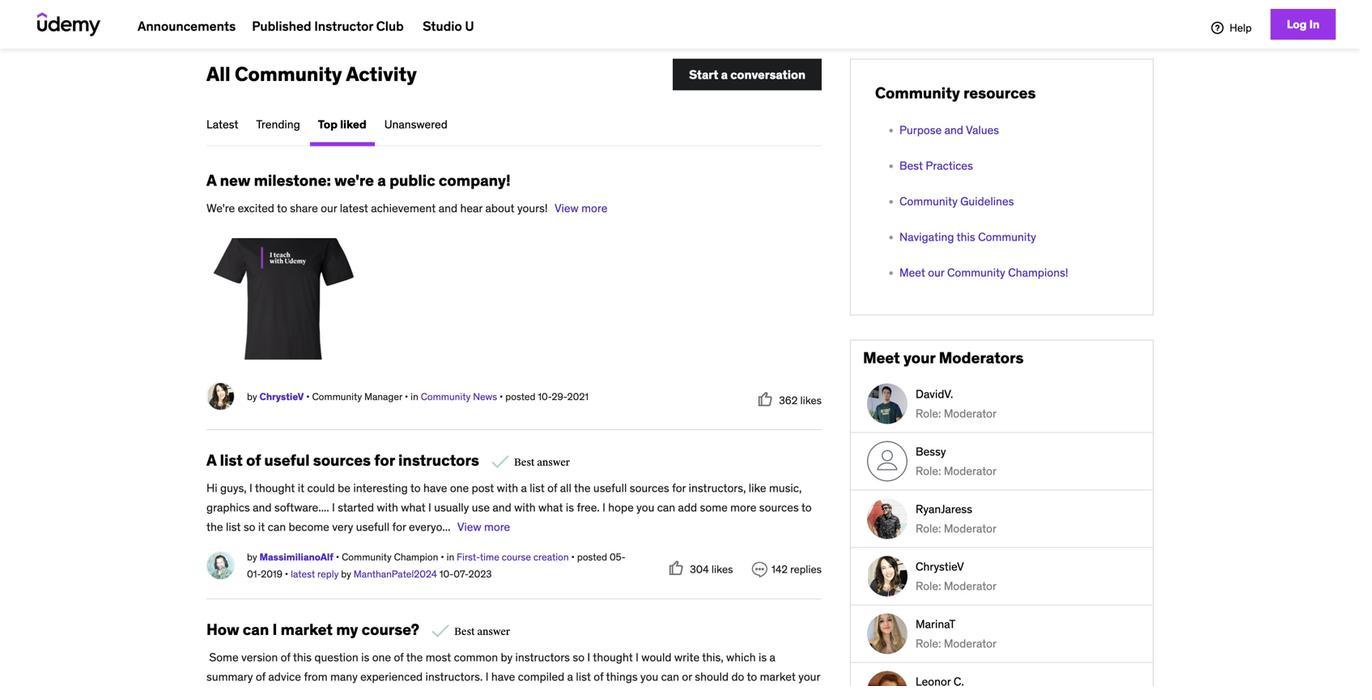 Task type: vqa. For each thing, say whether or not it's contained in the screenshot.
362
yes



Task type: describe. For each thing, give the bounding box(es) containing it.
news
[[473, 390, 497, 403]]

• right "news"
[[500, 390, 503, 403]]

or
[[682, 669, 693, 684]]

142 replies
[[772, 563, 822, 576]]

have inside some version of this question is one of the most common by instructors so i thought i would write this, which is a summary of advice from many experienced instructors. i have compiled a list of things you can or should do to market you
[[492, 669, 516, 684]]

bessy role: moderator
[[916, 444, 997, 478]]

user image image for chrystiev
[[868, 556, 908, 597]]

a right we're
[[378, 171, 386, 190]]

hi guys, i thought it could be interesting to have one post with a list of all the usefull sources for instructors, like music, graphics and software.... i started with what i usually use and with what is free. i hope you can add some more sources to the list so it can become very usefull for everyo...
[[207, 481, 812, 534]]

marinat
[[916, 617, 956, 631]]

we're excited to share our latest achievement and hear about yours! view more
[[207, 201, 608, 216]]

user image image for bessy
[[868, 441, 908, 481]]

list up guys,
[[220, 451, 243, 470]]

log in link
[[1272, 9, 1337, 40]]

published instructor club link
[[244, 4, 412, 49]]

version
[[241, 650, 278, 665]]

0 horizontal spatial is
[[361, 650, 370, 665]]

new
[[220, 171, 251, 190]]

thought inside hi guys, i thought it could be interesting to have one post with a list of all the usefull sources for instructors, like music, graphics and software.... i started with what i usually use and with what is free. i hope you can add some more sources to the list so it can become very usefull for everyo...
[[255, 481, 295, 496]]

unanswered
[[385, 117, 448, 132]]

with right 'use'
[[515, 500, 536, 515]]

1 horizontal spatial our
[[929, 265, 945, 280]]

• right 2019
[[285, 568, 289, 580]]

ryanjaress
[[916, 502, 973, 516]]

2 horizontal spatial best
[[900, 158, 924, 173]]

01-
[[247, 568, 261, 580]]

0 horizontal spatial the
[[207, 520, 223, 534]]

moderator for bessy
[[944, 464, 997, 478]]

a right start
[[721, 67, 728, 82]]

top liked link
[[310, 107, 375, 146]]

community up • latest reply by manthanpatel2024 10-07-2023
[[342, 551, 392, 564]]

meet your moderators
[[864, 348, 1024, 367]]

by inside some version of this question is one of the most common by instructors so i thought i would write this, which is a summary of advice from many experienced instructors. i have compiled a list of things you can or should do to market you
[[501, 650, 513, 665]]

davidv. role: moderator
[[916, 387, 997, 421]]

hope
[[609, 500, 634, 515]]

of up advice
[[281, 650, 291, 665]]

to right interesting
[[411, 481, 421, 496]]

of inside hi guys, i thought it could be interesting to have one post with a list of all the usefull sources for instructors, like music, graphics and software.... i started with what i usually use and with what is free. i hope you can add some more sources to the list so it can become very usefull for everyo...
[[548, 481, 558, 496]]

usually
[[434, 500, 469, 515]]

community down 'guidelines'
[[979, 230, 1037, 244]]

community up navigating
[[900, 194, 958, 209]]

achievement
[[371, 201, 436, 216]]

of down version on the left
[[256, 669, 266, 684]]

one inside some version of this question is one of the most common by instructors so i thought i would write this, which is a summary of advice from many experienced instructors. i have compiled a list of things you can or should do to market you
[[372, 650, 391, 665]]

to inside some version of this question is one of the most common by instructors so i thought i would write this, which is a summary of advice from many experienced instructors. i have compiled a list of things you can or should do to market you
[[747, 669, 758, 684]]

of left useful
[[246, 451, 261, 470]]

started
[[338, 500, 374, 515]]

list inside some version of this question is one of the most common by instructors so i thought i would write this, which is a summary of advice from many experienced instructors. i have compiled a list of things you can or should do to market you
[[576, 669, 591, 684]]

to left share
[[277, 201, 287, 216]]

some
[[700, 500, 728, 515]]

massimilianoalf
[[260, 551, 334, 564]]

your
[[904, 348, 936, 367]]

post
[[472, 481, 494, 496]]

a right compiled at the left of the page
[[568, 669, 574, 684]]

replies
[[791, 563, 822, 576]]

so inside hi guys, i thought it could be interesting to have one post with a list of all the usefull sources for instructors, like music, graphics and software.... i started with what i usually use and with what is free. i hope you can add some more sources to the list so it can become very usefull for everyo...
[[244, 520, 256, 534]]

1 horizontal spatial more
[[582, 201, 608, 216]]

community down navigating this community link
[[948, 265, 1006, 280]]

by chrystiev • community manager • in community news • posted 10-29-2021
[[247, 390, 589, 403]]

community down the published
[[235, 62, 342, 86]]

and left values at the top right of page
[[945, 123, 964, 137]]

trending link
[[248, 107, 308, 144]]

more inside hi guys, i thought it could be interesting to have one post with a list of all the usefull sources for instructors, like music, graphics and software.... i started with what i usually use and with what is free. i hope you can add some more sources to the list so it can become very usefull for everyo...
[[731, 500, 757, 515]]

log
[[1288, 17, 1308, 32]]

free.
[[577, 500, 600, 515]]

2 vertical spatial for
[[393, 520, 406, 534]]

2 horizontal spatial is
[[759, 650, 767, 665]]

chrystiev inside chrystiev role: moderator
[[916, 559, 965, 574]]

answer for a list of useful sources for instructors
[[537, 456, 570, 469]]

purpose and values
[[900, 123, 1000, 137]]

can down 'software....'
[[268, 520, 286, 534]]

add
[[679, 500, 698, 515]]

by up 01-
[[247, 551, 257, 564]]

05- 01-2019
[[247, 551, 626, 580]]

best practices link
[[900, 158, 974, 173]]

1 what from the left
[[401, 500, 426, 515]]

• right chrystiev link
[[306, 390, 310, 403]]

list left the "all"
[[530, 481, 545, 496]]

reply
[[318, 568, 339, 580]]

best answer for how can i market my course?
[[455, 625, 510, 638]]

0 horizontal spatial chrystiev
[[260, 390, 304, 403]]

a new milestone: we're a public company!
[[207, 171, 511, 190]]

to down music,
[[802, 500, 812, 515]]

a list of useful sources for instructors link
[[207, 451, 483, 470]]

1 vertical spatial in
[[447, 551, 455, 564]]

top
[[318, 117, 338, 132]]

in first-time course creation • posted
[[447, 551, 610, 564]]

• latest reply by manthanpatel2024 10-07-2023
[[283, 568, 492, 580]]

one inside hi guys, i thought it could be interesting to have one post with a list of all the usefull sources for instructors, like music, graphics and software.... i started with what i usually use and with what is free. i hope you can add some more sources to the list so it can become very usefull for everyo...
[[450, 481, 469, 496]]

share
[[290, 201, 318, 216]]

very
[[332, 520, 353, 534]]

1 horizontal spatial usefull
[[594, 481, 627, 496]]

role: for marinat role: moderator
[[916, 636, 942, 651]]

of up experienced
[[394, 650, 404, 665]]

role: for chrystiev role: moderator
[[916, 579, 942, 593]]

help link
[[1210, 21, 1253, 35]]

do
[[732, 669, 745, 684]]

how can i market my course?
[[207, 620, 423, 639]]

in
[[1310, 17, 1320, 32]]

published
[[252, 18, 312, 34]]

so inside some version of this question is one of the most common by instructors so i thought i would write this, which is a summary of advice from many experienced instructors. i have compiled a list of things you can or should do to market you
[[573, 650, 585, 665]]

things
[[606, 669, 638, 684]]

start a conversation
[[690, 67, 806, 82]]

0 vertical spatial sources
[[313, 451, 371, 470]]

1 horizontal spatial it
[[298, 481, 305, 496]]

community news link
[[421, 390, 497, 403]]

advice
[[268, 669, 301, 684]]

practices
[[926, 158, 974, 173]]

first-time course creation link
[[457, 551, 569, 564]]

user image image for ryanjaress
[[868, 499, 908, 539]]

community up purpose
[[876, 83, 961, 103]]

everyo...
[[409, 520, 451, 534]]

many
[[331, 669, 358, 684]]

and right graphics
[[253, 500, 272, 515]]

studio u link
[[415, 4, 483, 49]]

activity
[[346, 62, 417, 86]]

instructors inside some version of this question is one of the most common by instructors so i thought i would write this, which is a summary of advice from many experienced instructors. i have compiled a list of things you can or should do to market you
[[516, 650, 570, 665]]

meet our community champions!
[[900, 265, 1069, 280]]

role: for ryanjaress role: moderator
[[916, 521, 942, 536]]

announcements
[[138, 18, 236, 34]]

community resources heading
[[876, 83, 1037, 103]]

you inside some version of this question is one of the most common by instructors so i thought i would write this, which is a summary of advice from many experienced instructors. i have compiled a list of things you can or should do to market you
[[641, 669, 659, 684]]

compiled
[[518, 669, 565, 684]]

about
[[486, 201, 515, 216]]

meet our community champions! link
[[900, 265, 1069, 280]]

of left things
[[594, 669, 604, 684]]

the inside some version of this question is one of the most common by instructors so i thought i would write this, which is a summary of advice from many experienced instructors. i have compiled a list of things you can or should do to market you
[[406, 650, 423, 665]]

a for a new milestone: we're a public company!
[[207, 171, 217, 190]]

1 vertical spatial it
[[258, 520, 265, 534]]

champion
[[394, 551, 439, 564]]

and right 'use'
[[493, 500, 512, 515]]

0 vertical spatial view
[[555, 201, 579, 216]]

with right post
[[497, 481, 519, 496]]

latest
[[207, 117, 238, 132]]

user avatar image for hi guys, i thought it could be interesting to have one post with a list of all the usefull sources for instructors, like music, graphics and software.... i started with what i usually use and with what is free. i hope you can add some more sources to the list so it can become very usefull for everyo...
[[207, 551, 235, 580]]

resources
[[964, 83, 1037, 103]]

moderator for davidv.
[[944, 406, 997, 421]]

142
[[772, 563, 788, 576]]

answer for how can i market my course?
[[478, 625, 510, 638]]

conversation
[[731, 67, 806, 82]]

362
[[779, 394, 798, 407]]

moderator for marinat
[[944, 636, 997, 651]]

should
[[695, 669, 729, 684]]

0 vertical spatial the
[[574, 481, 591, 496]]

interesting
[[353, 481, 408, 496]]

all
[[207, 62, 231, 86]]

by left chrystiev link
[[247, 390, 257, 403]]

07-
[[454, 568, 469, 580]]

course
[[502, 551, 531, 564]]

help
[[1230, 21, 1253, 35]]

by massimilianoalf • community champion •
[[247, 551, 447, 564]]

a right which
[[770, 650, 776, 665]]

liked
[[340, 117, 367, 132]]



Task type: locate. For each thing, give the bounding box(es) containing it.
likes for 304 likes
[[712, 563, 734, 576]]

posted right "news"
[[506, 390, 536, 403]]

we're
[[335, 171, 374, 190]]

1 vertical spatial one
[[372, 650, 391, 665]]

1 horizontal spatial 10-
[[538, 390, 552, 403]]

answer
[[537, 456, 570, 469], [478, 625, 510, 638]]

0 horizontal spatial in
[[411, 390, 419, 403]]

all
[[560, 481, 572, 496]]

chrystiev role: moderator
[[916, 559, 997, 593]]

user avatar image for we're excited to share our latest achievement and hear about yours!
[[207, 382, 235, 411]]

summary
[[207, 669, 253, 684]]

0 vertical spatial answer
[[537, 456, 570, 469]]

can inside some version of this question is one of the most common by instructors so i thought i would write this, which is a summary of advice from many experienced instructors. i have compiled a list of things you can or should do to market you
[[662, 669, 680, 684]]

by down by massimilianoalf • community champion •
[[341, 568, 351, 580]]

a inside hi guys, i thought it could be interesting to have one post with a list of all the usefull sources for instructors, like music, graphics and software.... i started with what i usually use and with what is free. i hope you can add some more sources to the list so it can become very usefull for everyo...
[[521, 481, 527, 496]]

you down would
[[641, 669, 659, 684]]

0 horizontal spatial instructors
[[399, 451, 479, 470]]

2 a from the top
[[207, 451, 217, 470]]

user image image left davidv.
[[868, 383, 908, 424]]

1 horizontal spatial view
[[555, 201, 579, 216]]

3 moderator from the top
[[944, 521, 997, 536]]

studio
[[423, 18, 462, 34]]

0 horizontal spatial so
[[244, 520, 256, 534]]

would
[[642, 650, 672, 665]]

0 vertical spatial view more link
[[551, 201, 608, 216]]

moderator for ryanjaress
[[944, 521, 997, 536]]

view down 'use'
[[458, 520, 482, 534]]

0 horizontal spatial one
[[372, 650, 391, 665]]

1 vertical spatial our
[[929, 265, 945, 280]]

can left the add
[[658, 500, 676, 515]]

0 vertical spatial so
[[244, 520, 256, 534]]

best practices
[[900, 158, 974, 173]]

2 user avatar image from the top
[[207, 551, 235, 580]]

thought inside some version of this question is one of the most common by instructors so i thought i would write this, which is a summary of advice from many experienced instructors. i have compiled a list of things you can or should do to market you
[[593, 650, 633, 665]]

role: inside marinat role: moderator
[[916, 636, 942, 651]]

best answer up the "all"
[[514, 456, 570, 469]]

is inside hi guys, i thought it could be interesting to have one post with a list of all the usefull sources for instructors, like music, graphics and software.... i started with what i usually use and with what is free. i hope you can add some more sources to the list so it can become very usefull for everyo...
[[566, 500, 574, 515]]

user avatar image
[[207, 382, 235, 411], [207, 551, 235, 580]]

guys,
[[220, 481, 247, 496]]

sources up be
[[313, 451, 371, 470]]

common
[[454, 650, 498, 665]]

moderator
[[944, 406, 997, 421], [944, 464, 997, 478], [944, 521, 997, 536], [944, 579, 997, 593], [944, 636, 997, 651]]

0 vertical spatial posted
[[506, 390, 536, 403]]

this up from
[[293, 650, 312, 665]]

0 vertical spatial best
[[900, 158, 924, 173]]

posted left 05-
[[577, 551, 608, 564]]

first-
[[457, 551, 480, 564]]

thought
[[255, 481, 295, 496], [593, 650, 633, 665]]

a up hi
[[207, 451, 217, 470]]

0 vertical spatial chrystiev
[[260, 390, 304, 403]]

best for how can i market my course?
[[455, 625, 475, 638]]

user image image left ryanjaress
[[868, 499, 908, 539]]

meet for meet your moderators
[[864, 348, 901, 367]]

0 horizontal spatial more
[[484, 520, 511, 534]]

role: inside ryanjaress role: moderator
[[916, 521, 942, 536]]

role: for davidv. role: moderator
[[916, 406, 942, 421]]

1 vertical spatial have
[[492, 669, 516, 684]]

and left hear
[[439, 201, 458, 216]]

marinat role: moderator
[[916, 617, 997, 651]]

2 horizontal spatial the
[[574, 481, 591, 496]]

usefull down started
[[356, 520, 390, 534]]

0 vertical spatial meet
[[900, 265, 926, 280]]

0 horizontal spatial likes
[[712, 563, 734, 576]]

1 vertical spatial 10-
[[440, 568, 454, 580]]

chrystiev down ryanjaress role: moderator
[[916, 559, 965, 574]]

is right which
[[759, 650, 767, 665]]

likes right 362
[[801, 394, 822, 407]]

1 vertical spatial so
[[573, 650, 585, 665]]

a new milestone: we're a public company! link
[[207, 171, 511, 190]]

5 role: from the top
[[916, 636, 942, 651]]

4 user image image from the top
[[868, 556, 908, 597]]

company!
[[439, 171, 511, 190]]

0 vertical spatial have
[[424, 481, 448, 496]]

0 vertical spatial for
[[374, 451, 395, 470]]

0 horizontal spatial posted
[[506, 390, 536, 403]]

can left or
[[662, 669, 680, 684]]

1 horizontal spatial likes
[[801, 394, 822, 407]]

one
[[450, 481, 469, 496], [372, 650, 391, 665]]

it up 'software....'
[[298, 481, 305, 496]]

moderator down 'marinat'
[[944, 636, 997, 651]]

0 horizontal spatial market
[[281, 620, 333, 639]]

community left manager
[[312, 390, 362, 403]]

list
[[220, 451, 243, 470], [530, 481, 545, 496], [226, 520, 241, 534], [576, 669, 591, 684]]

best answer up common
[[455, 625, 510, 638]]

4 role: from the top
[[916, 579, 942, 593]]

latest down we're
[[340, 201, 368, 216]]

some version of this question is one of the most common by instructors so i thought i would write this, which is a summary of advice from many experienced instructors. i have compiled a list of things you can or should do to market you
[[207, 650, 821, 686]]

more
[[582, 201, 608, 216], [731, 500, 757, 515], [484, 520, 511, 534]]

community resources
[[876, 83, 1037, 103]]

champions!
[[1009, 265, 1069, 280]]

user image image left bessy
[[868, 441, 908, 481]]

1 vertical spatial this
[[293, 650, 312, 665]]

1 horizontal spatial sources
[[630, 481, 670, 496]]

our right share
[[321, 201, 337, 216]]

how can i market my course? link
[[207, 620, 423, 639]]

posted
[[506, 390, 536, 403], [577, 551, 608, 564]]

course?
[[362, 620, 420, 639]]

public
[[390, 171, 436, 190]]

role:
[[916, 406, 942, 421], [916, 464, 942, 478], [916, 521, 942, 536], [916, 579, 942, 593], [916, 636, 942, 651]]

community left "news"
[[421, 390, 471, 403]]

3 user image image from the top
[[868, 499, 908, 539]]

0 horizontal spatial best answer
[[455, 625, 510, 638]]

likes right 304
[[712, 563, 734, 576]]

role: down davidv.
[[916, 406, 942, 421]]

start
[[690, 67, 719, 82]]

time
[[480, 551, 500, 564]]

0 horizontal spatial it
[[258, 520, 265, 534]]

2 vertical spatial more
[[484, 520, 511, 534]]

role: up 'marinat'
[[916, 579, 942, 593]]

user image image
[[868, 383, 908, 424], [868, 441, 908, 481], [868, 499, 908, 539], [868, 556, 908, 597], [868, 614, 908, 654]]

1 horizontal spatial have
[[492, 669, 516, 684]]

1 vertical spatial for
[[672, 481, 686, 496]]

1 horizontal spatial market
[[760, 669, 796, 684]]

hear
[[461, 201, 483, 216]]

milestone:
[[254, 171, 331, 190]]

navigating this community link
[[900, 230, 1037, 244]]

moderator inside chrystiev role: moderator
[[944, 579, 997, 593]]

1 vertical spatial latest
[[291, 568, 315, 580]]

and
[[945, 123, 964, 137], [439, 201, 458, 216], [253, 500, 272, 515], [493, 500, 512, 515]]

latest link
[[207, 107, 247, 144]]

1 vertical spatial instructors
[[516, 650, 570, 665]]

sources down music,
[[760, 500, 799, 515]]

announcements link
[[130, 4, 244, 49]]

0 vertical spatial 10-
[[538, 390, 552, 403]]

from
[[304, 669, 328, 684]]

meet for meet our community champions!
[[900, 265, 926, 280]]

become
[[289, 520, 330, 534]]

1 horizontal spatial one
[[450, 481, 469, 496]]

is right question
[[361, 650, 370, 665]]

user image image left chrystiev role: moderator
[[868, 556, 908, 597]]

0 vertical spatial instructors
[[399, 451, 479, 470]]

0 vertical spatial a
[[207, 171, 217, 190]]

most
[[426, 650, 451, 665]]

4 moderator from the top
[[944, 579, 997, 593]]

our
[[321, 201, 337, 216], [929, 265, 945, 280]]

2 user image image from the top
[[868, 441, 908, 481]]

1 vertical spatial view
[[458, 520, 482, 534]]

1 vertical spatial meet
[[864, 348, 901, 367]]

this down community guidelines link
[[957, 230, 976, 244]]

is left "free."
[[566, 500, 574, 515]]

0 horizontal spatial best
[[455, 625, 475, 638]]

moderator up marinat role: moderator
[[944, 579, 997, 593]]

2 moderator from the top
[[944, 464, 997, 478]]

purpose
[[900, 123, 942, 137]]

view more link for hi guys, i thought it could be interesting to have one post with a list of all the usefull sources for instructors, like music, graphics and software.... i started with what i usually use and with what is free. i hope you can add some more sources to the list so it can become very usefull for everyo...
[[454, 520, 511, 534]]

10- left 2021
[[538, 390, 552, 403]]

best answer for a list of useful sources for instructors
[[514, 456, 570, 469]]

you inside hi guys, i thought it could be interesting to have one post with a list of all the usefull sources for instructors, like music, graphics and software.... i started with what i usually use and with what is free. i hope you can add some more sources to the list so it can become very usefull for everyo...
[[637, 500, 655, 515]]

published instructor club
[[252, 18, 404, 34]]

in left the first-
[[447, 551, 455, 564]]

software....
[[275, 500, 329, 515]]

0 vertical spatial thought
[[255, 481, 295, 496]]

excited
[[238, 201, 275, 216]]

sources up hope
[[630, 481, 670, 496]]

for
[[374, 451, 395, 470], [672, 481, 686, 496], [393, 520, 406, 534]]

role: inside bessy role: moderator
[[916, 464, 942, 478]]

meet left your
[[864, 348, 901, 367]]

list left things
[[576, 669, 591, 684]]

answer up common
[[478, 625, 510, 638]]

0 horizontal spatial view more link
[[454, 520, 511, 534]]

unanswered link
[[377, 107, 456, 144]]

0 vertical spatial more
[[582, 201, 608, 216]]

0 vertical spatial best answer
[[514, 456, 570, 469]]

1 horizontal spatial best answer
[[514, 456, 570, 469]]

1 horizontal spatial this
[[957, 230, 976, 244]]

usefull
[[594, 481, 627, 496], [356, 520, 390, 534]]

1 vertical spatial chrystiev
[[916, 559, 965, 574]]

values
[[967, 123, 1000, 137]]

this,
[[703, 650, 724, 665]]

market left my
[[281, 620, 333, 639]]

be
[[338, 481, 351, 496]]

thought down useful
[[255, 481, 295, 496]]

role: inside the "davidv. role: moderator"
[[916, 406, 942, 421]]

you right hope
[[637, 500, 655, 515]]

best up hi guys, i thought it could be interesting to have one post with a list of all the usefull sources for instructors, like music, graphics and software.... i started with what i usually use and with what is free. i hope you can add some more sources to the list so it can become very usefull for everyo...
[[514, 456, 535, 469]]

0 vertical spatial our
[[321, 201, 337, 216]]

1 vertical spatial user avatar image
[[207, 551, 235, 580]]

0 vertical spatial it
[[298, 481, 305, 496]]

1 a from the top
[[207, 171, 217, 190]]

0 vertical spatial one
[[450, 481, 469, 496]]

5 user image image from the top
[[868, 614, 908, 654]]

to
[[277, 201, 287, 216], [411, 481, 421, 496], [802, 500, 812, 515], [747, 669, 758, 684]]

chrystiev
[[260, 390, 304, 403], [916, 559, 965, 574]]

best answer
[[514, 456, 570, 469], [455, 625, 510, 638]]

0 vertical spatial in
[[411, 390, 419, 403]]

1 moderator from the top
[[944, 406, 997, 421]]

one up usually
[[450, 481, 469, 496]]

manthanpatel2024 link
[[354, 568, 437, 580]]

one up experienced
[[372, 650, 391, 665]]

0 vertical spatial latest
[[340, 201, 368, 216]]

2 horizontal spatial sources
[[760, 500, 799, 515]]

log in
[[1288, 17, 1320, 32]]

with down interesting
[[377, 500, 398, 515]]

list down graphics
[[226, 520, 241, 534]]

by
[[247, 390, 257, 403], [247, 551, 257, 564], [341, 568, 351, 580], [501, 650, 513, 665]]

0 vertical spatial market
[[281, 620, 333, 639]]

usefull up hope
[[594, 481, 627, 496]]

role: inside chrystiev role: moderator
[[916, 579, 942, 593]]

moderator inside ryanjaress role: moderator
[[944, 521, 997, 536]]

0 vertical spatial likes
[[801, 394, 822, 407]]

best for a list of useful sources for instructors
[[514, 456, 535, 469]]

1 horizontal spatial latest
[[340, 201, 368, 216]]

have
[[424, 481, 448, 496], [492, 669, 516, 684]]

have inside hi guys, i thought it could be interesting to have one post with a list of all the usefull sources for instructors, like music, graphics and software.... i started with what i usually use and with what is free. i hope you can add some more sources to the list so it can become very usefull for everyo...
[[424, 481, 448, 496]]

instructors,
[[689, 481, 746, 496]]

moderator down ryanjaress
[[944, 521, 997, 536]]

it up massimilianoalf
[[258, 520, 265, 534]]

1 user avatar image from the top
[[207, 382, 235, 411]]

chrystiev link
[[260, 390, 304, 403]]

what down the "all"
[[539, 500, 563, 515]]

1 vertical spatial best answer
[[455, 625, 510, 638]]

top liked
[[318, 117, 367, 132]]

manager
[[365, 390, 403, 403]]

navigating
[[900, 230, 955, 244]]

moderator inside the "davidv. role: moderator"
[[944, 406, 997, 421]]

• left the first-
[[441, 551, 445, 564]]

yours!
[[518, 201, 548, 216]]

our down navigating
[[929, 265, 945, 280]]

0 vertical spatial you
[[637, 500, 655, 515]]

1 horizontal spatial is
[[566, 500, 574, 515]]

purpose and values link
[[900, 123, 1000, 137]]

1 vertical spatial thought
[[593, 650, 633, 665]]

for left everyo...
[[393, 520, 406, 534]]

instructors. i
[[426, 669, 489, 684]]

latest down massimilianoalf link
[[291, 568, 315, 580]]

moderator for chrystiev
[[944, 579, 997, 593]]

1 horizontal spatial best
[[514, 456, 535, 469]]

moderator inside bessy role: moderator
[[944, 464, 997, 478]]

2 role: from the top
[[916, 464, 942, 478]]

answer up the "all"
[[537, 456, 570, 469]]

1 vertical spatial posted
[[577, 551, 608, 564]]

3 role: from the top
[[916, 521, 942, 536]]

2 horizontal spatial more
[[731, 500, 757, 515]]

1 horizontal spatial view more link
[[551, 201, 608, 216]]

best
[[900, 158, 924, 173], [514, 456, 535, 469], [455, 625, 475, 638]]

have down common
[[492, 669, 516, 684]]

in right manager
[[411, 390, 419, 403]]

user image image for davidv.
[[868, 383, 908, 424]]

teach udemy2.png image
[[207, 238, 360, 360]]

user image image for marinat
[[868, 614, 908, 654]]

0 vertical spatial usefull
[[594, 481, 627, 496]]

1 role: from the top
[[916, 406, 942, 421]]

5 moderator from the top
[[944, 636, 997, 651]]

all community activity
[[207, 62, 417, 86]]

304 likes
[[690, 563, 734, 576]]

0 vertical spatial this
[[957, 230, 976, 244]]

massimilianoalf link
[[260, 551, 334, 564]]

which
[[727, 650, 756, 665]]

2 vertical spatial the
[[406, 650, 423, 665]]

1 vertical spatial answer
[[478, 625, 510, 638]]

1 horizontal spatial in
[[447, 551, 455, 564]]

can up version on the left
[[243, 620, 269, 639]]

• up reply at the bottom
[[336, 551, 340, 564]]

best down purpose
[[900, 158, 924, 173]]

role: down bessy
[[916, 464, 942, 478]]

club
[[376, 18, 404, 34]]

user avatar image left chrystiev link
[[207, 382, 235, 411]]

instructors up usually
[[399, 451, 479, 470]]

view more link down 'use'
[[454, 520, 511, 534]]

0 horizontal spatial thought
[[255, 481, 295, 496]]

2 what from the left
[[539, 500, 563, 515]]

• right creation
[[572, 551, 575, 564]]

this inside some version of this question is one of the most common by instructors so i thought i would write this, which is a summary of advice from many experienced instructors. i have compiled a list of things you can or should do to market you
[[293, 650, 312, 665]]

view
[[555, 201, 579, 216], [458, 520, 482, 534]]

0 horizontal spatial answer
[[478, 625, 510, 638]]

0 horizontal spatial have
[[424, 481, 448, 496]]

10- left 2023
[[440, 568, 454, 580]]

1 vertical spatial a
[[207, 451, 217, 470]]

2 vertical spatial sources
[[760, 500, 799, 515]]

0 horizontal spatial what
[[401, 500, 426, 515]]

market inside some version of this question is one of the most common by instructors so i thought i would write this, which is a summary of advice from many experienced instructors. i have compiled a list of things you can or should do to market you
[[760, 669, 796, 684]]

you
[[637, 500, 655, 515], [641, 669, 659, 684]]

view more link for we're excited to share our latest achievement and hear about yours!
[[551, 201, 608, 216]]

• right manager
[[405, 390, 409, 403]]

of left the "all"
[[548, 481, 558, 496]]

role: down 'marinat'
[[916, 636, 942, 651]]

0 horizontal spatial usefull
[[356, 520, 390, 534]]

the left most in the bottom left of the page
[[406, 650, 423, 665]]

0 horizontal spatial our
[[321, 201, 337, 216]]

0 horizontal spatial view
[[458, 520, 482, 534]]

0 horizontal spatial 10-
[[440, 568, 454, 580]]

role: for bessy role: moderator
[[916, 464, 942, 478]]

1 horizontal spatial answer
[[537, 456, 570, 469]]

instructors up compiled at the left of the page
[[516, 650, 570, 665]]

trending
[[256, 117, 300, 132]]

moderator inside marinat role: moderator
[[944, 636, 997, 651]]

more down 'use'
[[484, 520, 511, 534]]

1 user image image from the top
[[868, 383, 908, 424]]

use
[[472, 500, 490, 515]]

2 vertical spatial best
[[455, 625, 475, 638]]

1 vertical spatial usefull
[[356, 520, 390, 534]]

1 vertical spatial the
[[207, 520, 223, 534]]

to right "do"
[[747, 669, 758, 684]]

a left 'new'
[[207, 171, 217, 190]]

market right "do"
[[760, 669, 796, 684]]

a for a list of useful sources for instructors
[[207, 451, 217, 470]]

view right "yours!"
[[555, 201, 579, 216]]

likes for 362 likes
[[801, 394, 822, 407]]

for up the add
[[672, 481, 686, 496]]

0 horizontal spatial latest
[[291, 568, 315, 580]]



